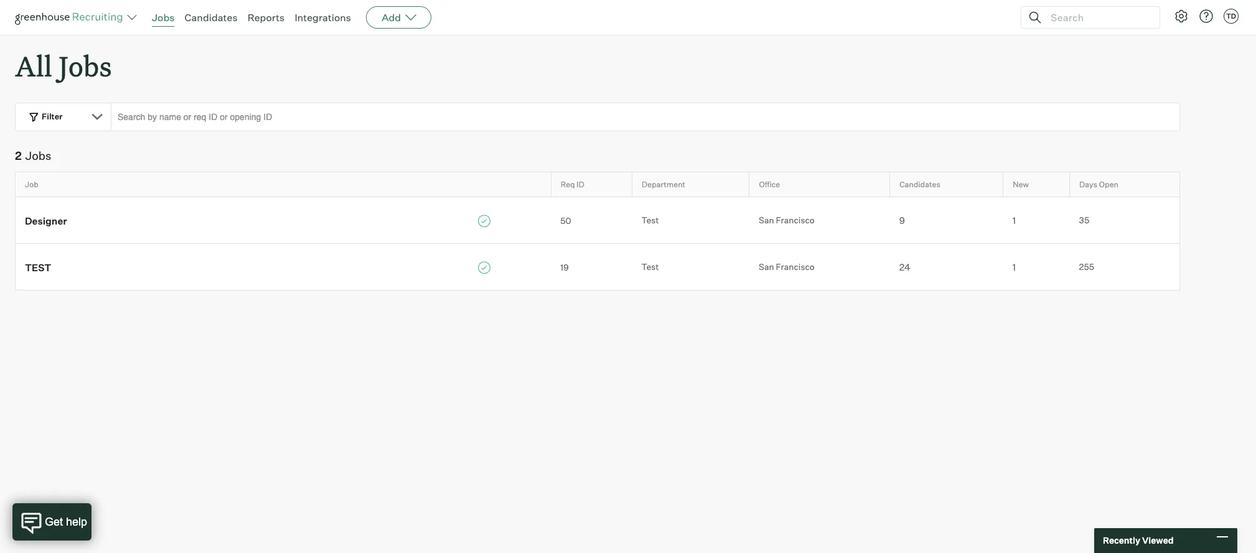Task type: vqa. For each thing, say whether or not it's contained in the screenshot.
Shuell
no



Task type: locate. For each thing, give the bounding box(es) containing it.
jobs down greenhouse recruiting 'image'
[[59, 47, 112, 84]]

1 vertical spatial candidates
[[900, 180, 941, 189]]

0 horizontal spatial candidates
[[185, 11, 238, 24]]

0 vertical spatial san francisco
[[759, 215, 815, 225]]

francisco for 24
[[776, 262, 815, 272]]

candidates up 9
[[900, 180, 941, 189]]

test
[[25, 262, 51, 274]]

1 link for 24
[[1003, 261, 1070, 274]]

1 san from the top
[[759, 215, 774, 225]]

recently
[[1103, 536, 1140, 546]]

2 san francisco from the top
[[759, 262, 815, 272]]

2 san from the top
[[759, 262, 774, 272]]

1 link down new
[[1003, 214, 1070, 227]]

2 vertical spatial jobs
[[25, 149, 51, 163]]

1 vertical spatial san
[[759, 262, 774, 272]]

1 link for 9
[[1003, 214, 1070, 227]]

2 francisco from the top
[[776, 262, 815, 272]]

jobs left candidates link
[[152, 11, 175, 24]]

1 link left 255
[[1003, 261, 1070, 274]]

0 vertical spatial test
[[642, 215, 659, 225]]

0 vertical spatial candidates
[[185, 11, 238, 24]]

1 for 24
[[1013, 262, 1016, 273]]

jobs right 2
[[25, 149, 51, 163]]

1 1 link from the top
[[1003, 214, 1070, 227]]

filter
[[42, 112, 63, 122]]

24
[[899, 262, 911, 273]]

test for 9
[[642, 215, 659, 225]]

jobs
[[152, 11, 175, 24], [59, 47, 112, 84], [25, 149, 51, 163]]

2 1 link from the top
[[1003, 261, 1070, 274]]

1
[[1013, 215, 1016, 227], [1013, 262, 1016, 273]]

0 vertical spatial jobs
[[152, 11, 175, 24]]

all
[[15, 47, 52, 84]]

2 1 from the top
[[1013, 262, 1016, 273]]

0 vertical spatial san
[[759, 215, 774, 225]]

san
[[759, 215, 774, 225], [759, 262, 774, 272]]

1 vertical spatial jobs
[[59, 47, 112, 84]]

0 vertical spatial francisco
[[776, 215, 815, 225]]

1 1 from the top
[[1013, 215, 1016, 227]]

department
[[642, 180, 685, 189]]

1 horizontal spatial candidates
[[900, 180, 941, 189]]

1 vertical spatial 1 link
[[1003, 261, 1070, 274]]

days open
[[1080, 180, 1119, 189]]

1 vertical spatial test
[[642, 262, 659, 272]]

candidates right jobs link
[[185, 11, 238, 24]]

35
[[1079, 215, 1090, 225]]

1 horizontal spatial jobs
[[59, 47, 112, 84]]

255
[[1079, 262, 1094, 272]]

reports link
[[248, 11, 285, 24]]

0 horizontal spatial jobs
[[25, 149, 51, 163]]

candidates
[[185, 11, 238, 24], [900, 180, 941, 189]]

0 vertical spatial 1 link
[[1003, 214, 1070, 227]]

test
[[642, 215, 659, 225], [642, 262, 659, 272]]

1 vertical spatial san francisco
[[759, 262, 815, 272]]

1 vertical spatial 1
[[1013, 262, 1016, 273]]

1 link
[[1003, 214, 1070, 227], [1003, 261, 1070, 274]]

recently viewed
[[1103, 536, 1174, 546]]

francisco
[[776, 215, 815, 225], [776, 262, 815, 272]]

td
[[1226, 12, 1236, 21]]

1 san francisco from the top
[[759, 215, 815, 225]]

jobs link
[[152, 11, 175, 24]]

1 francisco from the top
[[776, 215, 815, 225]]

2 test from the top
[[642, 262, 659, 272]]

san francisco
[[759, 215, 815, 225], [759, 262, 815, 272]]

designer link
[[16, 214, 551, 227]]

1 vertical spatial francisco
[[776, 262, 815, 272]]

open
[[1099, 180, 1119, 189]]

1 test from the top
[[642, 215, 659, 225]]

0 vertical spatial 1
[[1013, 215, 1016, 227]]

9 link
[[890, 214, 1003, 227]]



Task type: describe. For each thing, give the bounding box(es) containing it.
francisco for 9
[[776, 215, 815, 225]]

integrations link
[[295, 11, 351, 24]]

19
[[560, 262, 569, 273]]

test for 24
[[642, 262, 659, 272]]

test link
[[16, 260, 551, 274]]

24 link
[[890, 261, 1003, 274]]

san francisco for 24
[[759, 262, 815, 272]]

greenhouse recruiting image
[[15, 10, 127, 25]]

add
[[382, 11, 401, 24]]

50
[[560, 215, 571, 226]]

configure image
[[1174, 9, 1189, 24]]

add button
[[366, 6, 432, 29]]

Search text field
[[1048, 8, 1149, 26]]

san for 9
[[759, 215, 774, 225]]

new
[[1013, 180, 1029, 189]]

candidates link
[[185, 11, 238, 24]]

viewed
[[1142, 536, 1174, 546]]

jobs for all jobs
[[59, 47, 112, 84]]

td button
[[1224, 9, 1239, 24]]

san for 24
[[759, 262, 774, 272]]

9
[[899, 215, 905, 227]]

req
[[561, 180, 575, 189]]

san francisco for 9
[[759, 215, 815, 225]]

days
[[1080, 180, 1098, 189]]

Search by name or req ID or opening ID text field
[[111, 103, 1180, 131]]

all jobs
[[15, 47, 112, 84]]

jobs for 2 jobs
[[25, 149, 51, 163]]

1 for 9
[[1013, 215, 1016, 227]]

td button
[[1221, 6, 1241, 26]]

2
[[15, 149, 22, 163]]

req id
[[561, 180, 584, 189]]

designer
[[25, 215, 67, 227]]

job
[[25, 180, 38, 189]]

2 jobs
[[15, 149, 51, 163]]

reports
[[248, 11, 285, 24]]

integrations
[[295, 11, 351, 24]]

office
[[759, 180, 780, 189]]

2 horizontal spatial jobs
[[152, 11, 175, 24]]

id
[[577, 180, 584, 189]]



